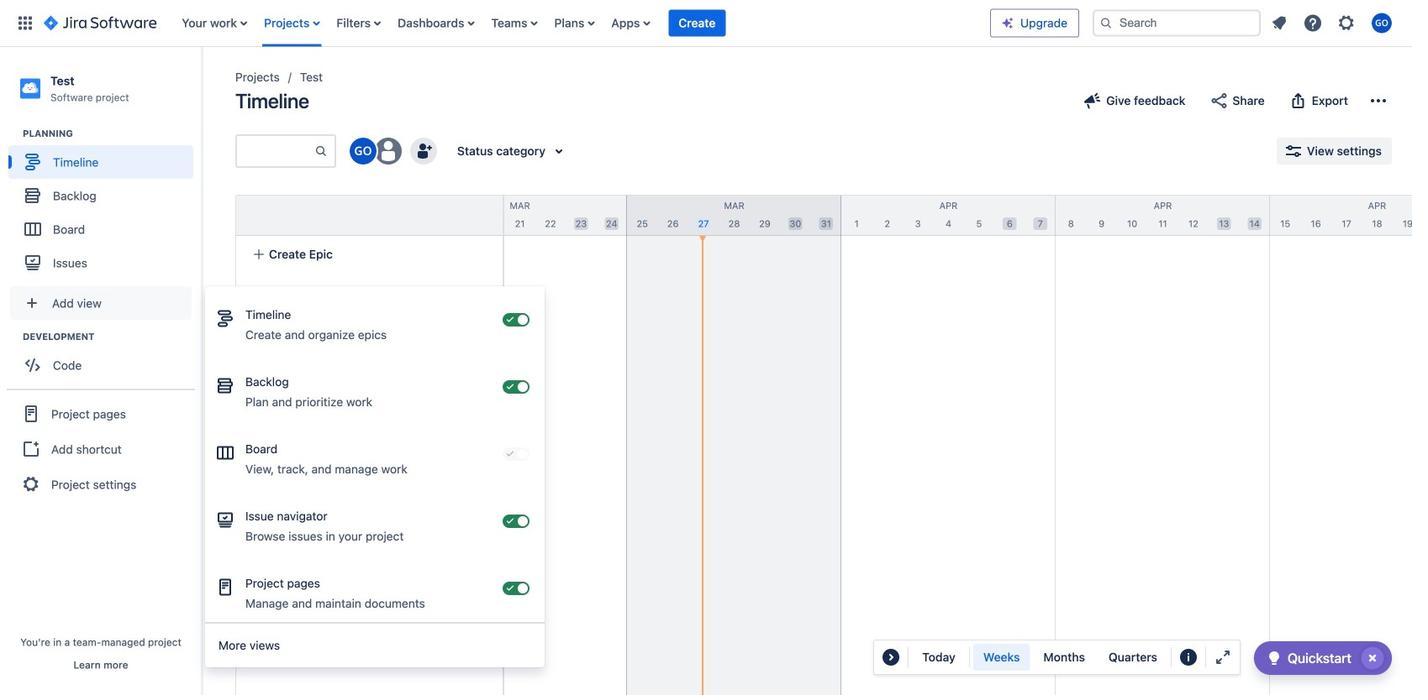 Task type: locate. For each thing, give the bounding box(es) containing it.
banner
[[0, 0, 1412, 47]]

notifications image
[[1269, 13, 1289, 33]]

5 column header from the left
[[1056, 196, 1270, 235]]

4 column header from the left
[[841, 196, 1056, 235]]

list
[[173, 0, 990, 47], [1264, 8, 1402, 38]]

1 horizontal spatial list
[[1264, 8, 1402, 38]]

3 column header from the left
[[627, 196, 841, 235]]

heading
[[23, 127, 201, 141], [23, 330, 201, 344]]

search image
[[1099, 16, 1113, 30]]

row
[[236, 196, 503, 236]]

row group
[[235, 195, 503, 236]]

None search field
[[1093, 10, 1261, 37]]

sidebar navigation image
[[183, 67, 220, 101]]

2 heading from the top
[[23, 330, 201, 344]]

sidebar element
[[0, 47, 202, 696]]

development image
[[3, 327, 23, 347]]

dismiss quickstart image
[[1359, 646, 1386, 672]]

list item
[[669, 0, 726, 47]]

row inside timeline 'grid'
[[236, 196, 503, 236]]

legend image
[[1178, 648, 1198, 668]]

jira software image
[[44, 13, 157, 33], [44, 13, 157, 33]]

1 heading from the top
[[23, 127, 201, 141]]

column header
[[198, 196, 413, 235], [413, 196, 627, 235], [627, 196, 841, 235], [841, 196, 1056, 235], [1056, 196, 1270, 235], [1270, 196, 1412, 235]]

your profile and settings image
[[1372, 13, 1392, 33]]

1 vertical spatial heading
[[23, 330, 201, 344]]

timeline grid
[[198, 195, 1412, 696]]

enter full screen image
[[1213, 648, 1233, 668]]

0 vertical spatial heading
[[23, 127, 201, 141]]

group
[[8, 127, 201, 285], [8, 330, 201, 388], [7, 389, 195, 509], [973, 645, 1167, 672]]

6 column header from the left
[[1270, 196, 1412, 235]]

2 column header from the left
[[413, 196, 627, 235]]

heading for "planning" 'icon' on the top
[[23, 127, 201, 141]]



Task type: vqa. For each thing, say whether or not it's contained in the screenshot.
Search this board text box
no



Task type: describe. For each thing, give the bounding box(es) containing it.
primary element
[[10, 0, 990, 47]]

appswitcher icon image
[[15, 13, 35, 33]]

export icon image
[[1288, 91, 1308, 111]]

0 horizontal spatial list
[[173, 0, 990, 47]]

Search timeline text field
[[237, 136, 314, 166]]

heading for development icon
[[23, 330, 201, 344]]

planning image
[[3, 124, 23, 144]]

help image
[[1303, 13, 1323, 33]]

Search field
[[1093, 10, 1261, 37]]

add people image
[[414, 141, 434, 161]]

row group inside timeline 'grid'
[[235, 195, 503, 236]]

1 column header from the left
[[198, 196, 413, 235]]

settings image
[[1336, 13, 1357, 33]]

check image
[[1264, 649, 1284, 669]]



